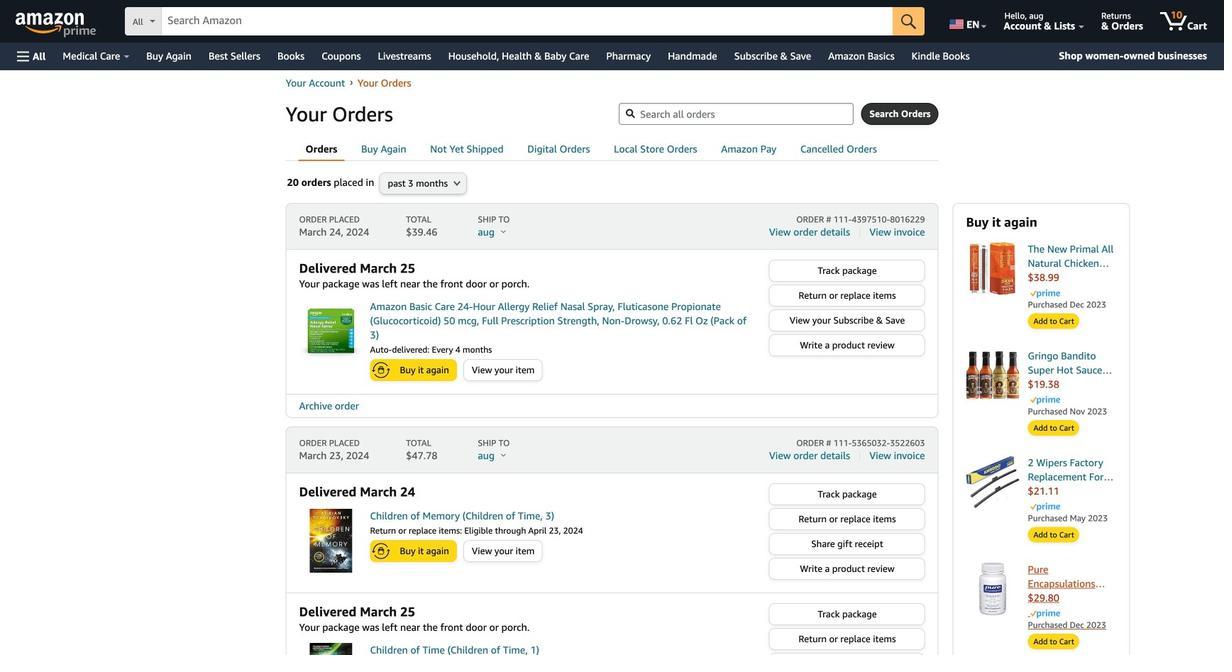 Task type: describe. For each thing, give the bounding box(es) containing it.
gringo bandito super hot sauce variety pack, 5 fl oz (pack of 4) image
[[967, 349, 1020, 402]]

children of memory (children of time, 3) image
[[299, 509, 363, 573]]

amazon image
[[16, 13, 84, 34]]

pure encapsulations melatonin 0.5 mg | antioxidant supplement to support natural sleeping* | 180 capsules image
[[967, 562, 1020, 616]]

amazon basic care 24-hour allergy relief nasal spray, fluticasone propionate (glucocorticoid) 50 mcg, full prescription strength, non-drowsy, 0.62 fl oz (pack of 3) image
[[299, 300, 363, 363]]

the new primal all natural chicken sticks, buffalo style, keto & gluten free healthy snacks for adults, sugar free low carb s image
[[967, 242, 1020, 295]]

none search field inside navigation navigation
[[125, 7, 925, 37]]

5 tab from the left
[[607, 138, 705, 161]]

Add to Cart submit
[[1029, 635, 1079, 649]]

2 wipers factory replacement for volvo c30 s40 v50 v60 s80 c70 v70 xc70 xc60 ford mondeo mk4 original equipment windshield wi image
[[967, 456, 1020, 509]]

dropdown image
[[454, 180, 461, 186]]

search image
[[626, 109, 635, 118]]

text separator image for popover image
[[860, 451, 860, 461]]

children of time (children of time, 1) image
[[299, 643, 363, 655]]

text separator image for popover icon
[[860, 227, 860, 237]]



Task type: vqa. For each thing, say whether or not it's contained in the screenshot.
Tab
yes



Task type: locate. For each thing, give the bounding box(es) containing it.
1 vertical spatial text separator image
[[860, 451, 860, 461]]

3 tab from the left
[[423, 138, 511, 161]]

text separator image
[[860, 227, 860, 237], [860, 451, 860, 461]]

0 vertical spatial text separator image
[[860, 227, 860, 237]]

6 tab from the left
[[714, 138, 784, 161]]

None search field
[[125, 7, 925, 37]]

Search Amazon text field
[[162, 8, 893, 35]]

search all orders element
[[619, 103, 854, 125]]

None submit
[[893, 7, 925, 35], [862, 104, 938, 124], [893, 7, 925, 35], [862, 104, 938, 124]]

tab list
[[299, 138, 939, 161]]

popover image
[[501, 230, 506, 233]]

4 tab from the left
[[521, 138, 597, 161]]

Search all orders search field
[[619, 103, 854, 125]]

2 text separator image from the top
[[860, 451, 860, 461]]

popover image
[[501, 453, 506, 457]]

tab
[[299, 138, 345, 161], [354, 138, 414, 161], [423, 138, 511, 161], [521, 138, 597, 161], [607, 138, 705, 161], [714, 138, 784, 161], [794, 138, 884, 161]]

1 text separator image from the top
[[860, 227, 860, 237]]

1 tab from the left
[[299, 138, 345, 161]]

7 tab from the left
[[794, 138, 884, 161]]

2 tab from the left
[[354, 138, 414, 161]]

navigation navigation
[[0, 0, 1225, 70]]



